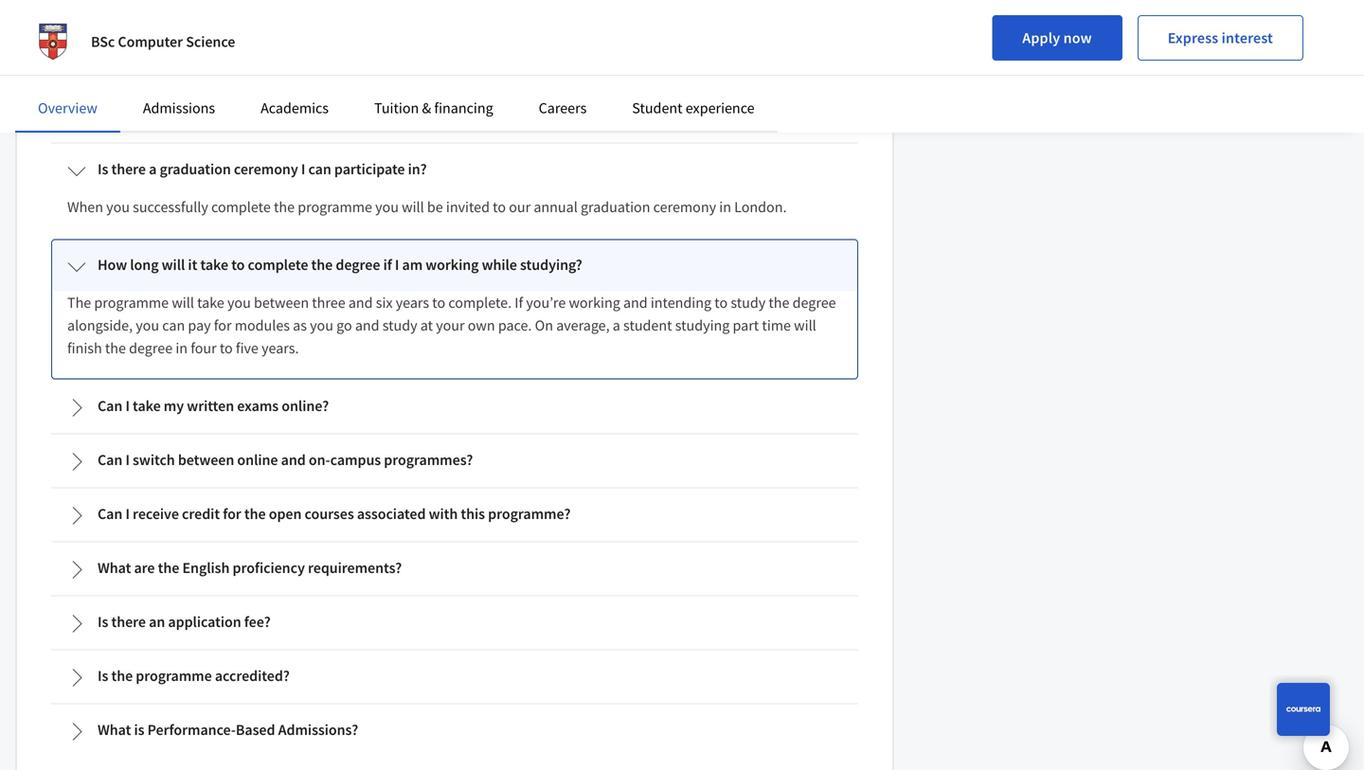 Task type: vqa. For each thing, say whether or not it's contained in the screenshot.
the bottom graduation
yes



Task type: locate. For each thing, give the bounding box(es) containing it.
complete.
[[448, 293, 512, 312]]

1 vertical spatial complete
[[248, 255, 308, 274]]

0 horizontal spatial successfully
[[133, 198, 208, 217]]

can for can i switch between online and on-campus programmes?‎
[[98, 451, 122, 469]]

programme down is there an application fee?‎
[[136, 666, 212, 685]]

is inside dropdown button
[[98, 613, 108, 631]]

2 vertical spatial can
[[98, 505, 122, 523]]

to right it
[[231, 255, 245, 274]]

and
[[348, 293, 373, 312], [623, 293, 648, 312], [355, 316, 379, 335], [281, 451, 306, 469]]

express interest
[[1168, 28, 1273, 47]]

mention
[[274, 102, 327, 121]]

it
[[753, 56, 762, 75]]

the
[[123, 102, 147, 121], [67, 293, 91, 312]]

written
[[187, 397, 234, 415]]

1 vertical spatial can
[[98, 451, 122, 469]]

0 vertical spatial working
[[426, 255, 479, 274]]

in inside the your certificate will show that you have successfully completed the bachelor of science in computer science. it will also show that the awarding body is the university of london with academic direction provided by goldsmiths, university of london. the certificate does not mention coursera or online study.
[[616, 56, 628, 75]]

can left pay
[[162, 316, 185, 335]]

0 horizontal spatial online
[[237, 451, 278, 469]]

0 vertical spatial online
[[407, 102, 446, 121]]

programme
[[298, 198, 372, 217], [94, 293, 169, 312], [136, 666, 212, 685]]

will up pay
[[172, 293, 194, 312]]

the left open on the bottom
[[244, 505, 266, 523]]

long
[[130, 255, 159, 274]]

my right on
[[339, 19, 359, 37]]

1 vertical spatial for
[[223, 505, 241, 523]]

is for is there an application fee?‎
[[98, 613, 108, 631]]

own
[[468, 316, 495, 335]]

that up body
[[227, 56, 253, 75]]

of up coursera
[[358, 79, 371, 98]]

1 vertical spatial a
[[613, 316, 620, 335]]

0 horizontal spatial between
[[178, 451, 234, 469]]

1 what from the top
[[98, 19, 131, 37]]

there inside dropdown button
[[111, 160, 146, 179]]

you up modules
[[227, 293, 251, 312]]

2 there from the top
[[111, 613, 146, 631]]

is inside 'dropdown button'
[[98, 666, 108, 685]]

what inside what are the english proficiency requirements? "dropdown button"
[[98, 559, 131, 577]]

the up admissions link
[[133, 79, 154, 98]]

there left the an
[[111, 613, 146, 631]]

2 can from the top
[[98, 451, 122, 469]]

pay
[[188, 316, 211, 335]]

there for an
[[111, 613, 146, 631]]

1 horizontal spatial between
[[254, 293, 309, 312]]

0 vertical spatial london.
[[67, 102, 120, 121]]

take up switch
[[133, 397, 161, 415]]

financing
[[434, 99, 493, 117]]

i right if
[[395, 255, 399, 274]]

3 can from the top
[[98, 505, 122, 523]]

alongside,
[[67, 316, 133, 335]]

0 horizontal spatial london.
[[67, 102, 120, 121]]

with up tuition & financing in the left top of the page
[[425, 79, 453, 98]]

successfully down on
[[316, 56, 391, 75]]

1 horizontal spatial university
[[738, 79, 802, 98]]

what inside what institution name will appear on my degree certificate?‎ dropdown button
[[98, 19, 131, 37]]

the up the three at the top left
[[311, 255, 333, 274]]

certificate down the awarding
[[150, 102, 213, 121]]

appear
[[271, 19, 316, 37]]

study down years
[[382, 316, 417, 335]]

0 horizontal spatial the
[[67, 293, 91, 312]]

what left are
[[98, 559, 131, 577]]

computer up by on the left of the page
[[631, 56, 695, 75]]

the inside "dropdown button"
[[158, 559, 179, 577]]

you
[[256, 56, 279, 75], [106, 198, 130, 217], [375, 198, 399, 217], [227, 293, 251, 312], [136, 316, 159, 335], [310, 316, 333, 335]]

overview link
[[38, 99, 97, 117]]

1 horizontal spatial the
[[123, 102, 147, 121]]

if
[[515, 293, 523, 312]]

1 vertical spatial working
[[569, 293, 620, 312]]

a down admissions
[[149, 160, 157, 179]]

can left receive
[[98, 505, 122, 523]]

can left switch
[[98, 451, 122, 469]]

0 horizontal spatial my
[[164, 397, 184, 415]]

the down is there an application fee?‎
[[111, 666, 133, 685]]

1 vertical spatial certificate
[[150, 102, 213, 121]]

bachelor
[[489, 56, 545, 75]]

for inside can i receive credit for the open courses associated with this programme?‎ dropdown button
[[223, 505, 241, 523]]

2 vertical spatial is
[[98, 666, 108, 685]]

2 university from the left
[[738, 79, 802, 98]]

what are the english proficiency requirements? button
[[52, 543, 857, 595]]

0 vertical spatial take
[[200, 255, 228, 274]]

successfully up it
[[133, 198, 208, 217]]

1 vertical spatial between
[[178, 451, 234, 469]]

is
[[254, 79, 264, 98], [134, 720, 144, 739]]

with inside dropdown button
[[429, 505, 458, 523]]

the up alongside,
[[67, 293, 91, 312]]

application
[[168, 613, 241, 631]]

with inside the your certificate will show that you have successfully completed the bachelor of science in computer science. it will also show that the awarding body is the university of london with academic direction provided by goldsmiths, university of london. the certificate does not mention coursera or online study.
[[425, 79, 453, 98]]

1 horizontal spatial working
[[569, 293, 620, 312]]

0 horizontal spatial computer
[[118, 32, 183, 51]]

list item
[[51, 0, 858, 1]]

i left the written
[[125, 397, 130, 415]]

1 horizontal spatial graduation
[[581, 198, 650, 217]]

complete down is there a graduation ceremony i can participate in?
[[211, 198, 271, 217]]

overview
[[38, 99, 97, 117]]

1 horizontal spatial study
[[731, 293, 766, 312]]

what left performance-
[[98, 720, 131, 739]]

express interest button
[[1138, 15, 1304, 61]]

the
[[465, 56, 486, 75], [133, 79, 154, 98], [267, 79, 288, 98], [274, 198, 295, 217], [311, 255, 333, 274], [769, 293, 790, 312], [105, 339, 126, 358], [244, 505, 266, 523], [158, 559, 179, 577], [111, 666, 133, 685]]

if
[[383, 255, 392, 274]]

my left the written
[[164, 397, 184, 415]]

between right switch
[[178, 451, 234, 469]]

1 vertical spatial my
[[164, 397, 184, 415]]

and left six
[[348, 293, 373, 312]]

a inside the programme will take you between three and six years to complete. if you're working and intending to study the degree alongside, you can pay for modules as you go and study at your own pace. on average, a student studying part time will finish the degree in four to five years.
[[613, 316, 620, 335]]

computer inside the your certificate will show that you have successfully completed the bachelor of science in computer science. it will also show that the awarding body is the university of london with academic direction provided by goldsmiths, university of london. the certificate does not mention coursera or online study.
[[631, 56, 695, 75]]

that down bsc
[[104, 79, 130, 98]]

0 vertical spatial certificate
[[99, 56, 162, 75]]

modules
[[235, 316, 290, 335]]

0 vertical spatial what
[[98, 19, 131, 37]]

london. inside the your certificate will show that you have successfully completed the bachelor of science in computer science. it will also show that the awarding body is the university of london with academic direction provided by goldsmiths, university of london. the certificate does not mention coursera or online study.
[[67, 102, 120, 121]]

there down admissions
[[111, 160, 146, 179]]

admissions
[[143, 99, 215, 117]]

1 horizontal spatial science
[[564, 56, 613, 75]]

1 horizontal spatial a
[[613, 316, 620, 335]]

university down it
[[738, 79, 802, 98]]

1 vertical spatial programme
[[94, 293, 169, 312]]

take inside dropdown button
[[133, 397, 161, 415]]

is inside dropdown button
[[134, 720, 144, 739]]

0 vertical spatial show
[[190, 56, 224, 75]]

0 horizontal spatial science
[[186, 32, 235, 51]]

between
[[254, 293, 309, 312], [178, 451, 234, 469]]

of up direction
[[549, 56, 561, 75]]

online inside dropdown button
[[237, 451, 278, 469]]

1 vertical spatial can
[[162, 316, 185, 335]]

0 vertical spatial graduation
[[160, 160, 231, 179]]

requirements?
[[308, 559, 402, 577]]

3 is from the top
[[98, 666, 108, 685]]

1 vertical spatial what
[[98, 559, 131, 577]]

1 horizontal spatial can
[[308, 160, 331, 179]]

0 horizontal spatial in
[[176, 339, 188, 358]]

is left performance-
[[134, 720, 144, 739]]

tuition
[[374, 99, 419, 117]]

programme down participate
[[298, 198, 372, 217]]

certificate?‎
[[410, 19, 481, 37]]

can down finish
[[98, 397, 122, 415]]

1 vertical spatial online
[[237, 451, 278, 469]]

graduation
[[160, 160, 231, 179], [581, 198, 650, 217]]

can for can i receive credit for the open courses associated with this programme?‎
[[98, 505, 122, 523]]

list containing what institution name will appear on my degree certificate?‎
[[47, 0, 862, 761]]

i inside dropdown button
[[395, 255, 399, 274]]

0 vertical spatial ceremony
[[234, 160, 298, 179]]

science inside the your certificate will show that you have successfully completed the bachelor of science in computer science. it will also show that the awarding body is the university of london with academic direction provided by goldsmiths, university of london. the certificate does not mention coursera or online study.
[[564, 56, 613, 75]]

university up mention
[[291, 79, 355, 98]]

degree inside dropdown button
[[336, 255, 380, 274]]

science up the awarding
[[186, 32, 235, 51]]

1 vertical spatial london.
[[734, 198, 787, 217]]

0 horizontal spatial can
[[162, 316, 185, 335]]

0 vertical spatial my
[[339, 19, 359, 37]]

degree inside dropdown button
[[362, 19, 407, 37]]

successfully
[[316, 56, 391, 75], [133, 198, 208, 217]]

what left institution
[[98, 19, 131, 37]]

2 vertical spatial in
[[176, 339, 188, 358]]

1 horizontal spatial london.
[[734, 198, 787, 217]]

with left this
[[429, 505, 458, 523]]

1 horizontal spatial ceremony
[[653, 198, 716, 217]]

four
[[191, 339, 217, 358]]

certificate down bsc
[[99, 56, 162, 75]]

1 horizontal spatial in
[[616, 56, 628, 75]]

does
[[216, 102, 246, 121]]

apply now
[[1022, 28, 1092, 47]]

this
[[461, 505, 485, 523]]

i down mention
[[301, 160, 305, 179]]

you right as
[[310, 316, 333, 335]]

successfully inside the your certificate will show that you have successfully completed the bachelor of science in computer science. it will also show that the awarding body is the university of london with academic direction provided by goldsmiths, university of london. the certificate does not mention coursera or online study.
[[316, 56, 391, 75]]

2 horizontal spatial in
[[719, 198, 731, 217]]

can for can i take my written exams online?‎
[[98, 397, 122, 415]]

online right or at left top
[[407, 102, 446, 121]]

0 vertical spatial is
[[254, 79, 264, 98]]

academic
[[456, 79, 518, 98]]

1 vertical spatial is
[[98, 613, 108, 631]]

computer
[[118, 32, 183, 51], [631, 56, 695, 75]]

0 vertical spatial complete
[[211, 198, 271, 217]]

can i receive credit for the open courses associated with this programme?‎
[[98, 505, 571, 523]]

will inside dropdown button
[[244, 19, 268, 37]]

bsc computer science
[[91, 32, 235, 51]]

to left five
[[220, 339, 233, 358]]

take up pay
[[197, 293, 224, 312]]

programme up alongside,
[[94, 293, 169, 312]]

to up the studying
[[715, 293, 728, 312]]

of down also at the right of the page
[[805, 79, 817, 98]]

interest
[[1222, 28, 1273, 47]]

the up academic
[[465, 56, 486, 75]]

you left have
[[256, 56, 279, 75]]

exams
[[237, 397, 279, 415]]

the inside the programme will take you between three and six years to complete. if you're working and intending to study the degree alongside, you can pay for modules as you go and study at your own pace. on average, a student studying part time will finish the degree in four to five years.
[[67, 293, 91, 312]]

complete up modules
[[248, 255, 308, 274]]

0 horizontal spatial is
[[134, 720, 144, 739]]

a
[[149, 160, 157, 179], [613, 316, 620, 335]]

take
[[200, 255, 228, 274], [197, 293, 224, 312], [133, 397, 161, 415]]

invited
[[446, 198, 490, 217]]

1 vertical spatial take
[[197, 293, 224, 312]]

london.
[[67, 102, 120, 121], [734, 198, 787, 217]]

working inside the programme will take you between three and six years to complete. if you're working and intending to study the degree alongside, you can pay for modules as you go and study at your own pace. on average, a student studying part time will finish the degree in four to five years.
[[569, 293, 620, 312]]

for right credit
[[223, 505, 241, 523]]

the right overview
[[123, 102, 147, 121]]

0 vertical spatial with
[[425, 79, 453, 98]]

the right are
[[158, 559, 179, 577]]

0 horizontal spatial a
[[149, 160, 157, 179]]

graduation right annual
[[581, 198, 650, 217]]

2 vertical spatial take
[[133, 397, 161, 415]]

proficiency
[[233, 559, 305, 577]]

will right name
[[244, 19, 268, 37]]

can left participate
[[308, 160, 331, 179]]

will left it
[[162, 255, 185, 274]]

will right time
[[794, 316, 816, 335]]

1 can from the top
[[98, 397, 122, 415]]

in inside the programme will take you between three and six years to complete. if you're working and intending to study the degree alongside, you can pay for modules as you go and study at your own pace. on average, a student studying part time will finish the degree in four to five years.
[[176, 339, 188, 358]]

1 vertical spatial that
[[104, 79, 130, 98]]

is up not
[[254, 79, 264, 98]]

0 vertical spatial is
[[98, 160, 108, 179]]

1 horizontal spatial successfully
[[316, 56, 391, 75]]

0 horizontal spatial ceremony
[[234, 160, 298, 179]]

i for can i receive credit for the open courses associated with this programme?‎
[[125, 505, 130, 523]]

to up your
[[432, 293, 445, 312]]

there inside dropdown button
[[111, 613, 146, 631]]

0 vertical spatial in
[[616, 56, 628, 75]]

0 horizontal spatial working
[[426, 255, 479, 274]]

computer right bsc
[[118, 32, 183, 51]]

can i take my written exams online?‎ button
[[52, 381, 857, 433]]

0 horizontal spatial study
[[382, 316, 417, 335]]

1 there from the top
[[111, 160, 146, 179]]

i left receive
[[125, 505, 130, 523]]

the down is there a graduation ceremony i can participate in?
[[274, 198, 295, 217]]

0 vertical spatial between
[[254, 293, 309, 312]]

what inside what is performance-based admissions? dropdown button
[[98, 720, 131, 739]]

0 vertical spatial programme
[[298, 198, 372, 217]]

for right pay
[[214, 316, 232, 335]]

show down your at the top of page
[[67, 79, 101, 98]]

0 horizontal spatial of
[[358, 79, 371, 98]]

0 vertical spatial a
[[149, 160, 157, 179]]

your
[[67, 56, 96, 75]]

what for what institution name will appear on my degree certificate?‎
[[98, 19, 131, 37]]

0 vertical spatial there
[[111, 160, 146, 179]]

can i switch between online and on-campus programmes?‎ button
[[52, 435, 857, 487]]

experience
[[686, 99, 755, 117]]

part
[[733, 316, 759, 335]]

0 vertical spatial that
[[227, 56, 253, 75]]

with
[[425, 79, 453, 98], [429, 505, 458, 523]]

there for a
[[111, 160, 146, 179]]

online down exams
[[237, 451, 278, 469]]

take right it
[[200, 255, 228, 274]]

is there an application fee?‎ button
[[52, 597, 857, 649]]

0 vertical spatial the
[[123, 102, 147, 121]]

or
[[390, 102, 404, 121]]

0 vertical spatial can
[[308, 160, 331, 179]]

what is performance-based admissions?
[[98, 720, 358, 739]]

between up as
[[254, 293, 309, 312]]

that
[[227, 56, 253, 75], [104, 79, 130, 98]]

i left switch
[[125, 451, 130, 469]]

can i receive credit for the open courses associated with this programme?‎ button
[[52, 489, 857, 541]]

go
[[336, 316, 352, 335]]

a left student
[[613, 316, 620, 335]]

1 vertical spatial with
[[429, 505, 458, 523]]

1 horizontal spatial of
[[549, 56, 561, 75]]

1 university from the left
[[291, 79, 355, 98]]

0 horizontal spatial that
[[104, 79, 130, 98]]

1 vertical spatial is
[[134, 720, 144, 739]]

also
[[791, 56, 817, 75]]

1 horizontal spatial show
[[190, 56, 224, 75]]

and inside dropdown button
[[281, 451, 306, 469]]

based
[[236, 720, 275, 739]]

will inside dropdown button
[[162, 255, 185, 274]]

2 is from the top
[[98, 613, 108, 631]]

is inside dropdown button
[[98, 160, 108, 179]]

1 is from the top
[[98, 160, 108, 179]]

0 horizontal spatial show
[[67, 79, 101, 98]]

1 vertical spatial the
[[67, 293, 91, 312]]

1 horizontal spatial is
[[254, 79, 264, 98]]

in
[[616, 56, 628, 75], [719, 198, 731, 217], [176, 339, 188, 358]]

will
[[244, 19, 268, 37], [165, 56, 187, 75], [765, 56, 788, 75], [402, 198, 424, 217], [162, 255, 185, 274], [172, 293, 194, 312], [794, 316, 816, 335]]

graduation down admissions
[[160, 160, 231, 179]]

study up part
[[731, 293, 766, 312]]

working up the average,
[[569, 293, 620, 312]]

2 what from the top
[[98, 559, 131, 577]]

0 horizontal spatial graduation
[[160, 160, 231, 179]]

what are the english proficiency requirements?
[[98, 559, 402, 577]]

i for can i switch between online and on-campus programmes?‎
[[125, 451, 130, 469]]

0 horizontal spatial university
[[291, 79, 355, 98]]

0 vertical spatial science
[[186, 32, 235, 51]]

science up provided
[[564, 56, 613, 75]]

list
[[47, 0, 862, 761]]

0 vertical spatial successfully
[[316, 56, 391, 75]]

student
[[632, 99, 683, 117]]

2 vertical spatial programme
[[136, 666, 212, 685]]

1 horizontal spatial online
[[407, 102, 446, 121]]

student experience link
[[632, 99, 755, 117]]

1 vertical spatial science
[[564, 56, 613, 75]]

years
[[396, 293, 429, 312]]

study
[[731, 293, 766, 312], [382, 316, 417, 335]]

how
[[98, 255, 127, 274]]

can
[[98, 397, 122, 415], [98, 451, 122, 469], [98, 505, 122, 523]]

to
[[493, 198, 506, 217], [231, 255, 245, 274], [432, 293, 445, 312], [715, 293, 728, 312], [220, 339, 233, 358]]

is there a graduation ceremony i can participate in?
[[98, 160, 427, 179]]

between inside dropdown button
[[178, 451, 234, 469]]

0 vertical spatial can
[[98, 397, 122, 415]]

1 vertical spatial computer
[[631, 56, 695, 75]]

what institution name will appear on my degree certificate?‎ button
[[52, 3, 857, 55]]

can inside the programme will take you between three and six years to complete. if you're working and intending to study the degree alongside, you can pay for modules as you go and study at your own pace. on average, a student studying part time will finish the degree in four to five years.
[[162, 316, 185, 335]]

working right am
[[426, 255, 479, 274]]

is for is the programme accredited?‎
[[98, 666, 108, 685]]

and left on-
[[281, 451, 306, 469]]

3 what from the top
[[98, 720, 131, 739]]

1 vertical spatial there
[[111, 613, 146, 631]]

1 vertical spatial graduation
[[581, 198, 650, 217]]

show up the awarding
[[190, 56, 224, 75]]

1 horizontal spatial computer
[[631, 56, 695, 75]]

complete inside dropdown button
[[248, 255, 308, 274]]



Task type: describe. For each thing, give the bounding box(es) containing it.
is for is there a graduation ceremony i can participate in?
[[98, 160, 108, 179]]

is the programme accredited?‎ button
[[52, 651, 857, 702]]

three
[[312, 293, 345, 312]]

tuition & financing link
[[374, 99, 493, 117]]

study.
[[450, 102, 488, 121]]

what for what are the english proficiency requirements?
[[98, 559, 131, 577]]

how long will it take to complete the degree if i am working while studying?‎ button
[[52, 240, 857, 291]]

graduation inside dropdown button
[[160, 160, 231, 179]]

goldsmiths,
[[659, 79, 735, 98]]

is inside the your certificate will show that you have successfully completed the bachelor of science in computer science. it will also show that the awarding body is the university of london with academic direction provided by goldsmiths, university of london. the certificate does not mention coursera or online study.
[[254, 79, 264, 98]]

the inside dropdown button
[[244, 505, 266, 523]]

student
[[623, 316, 672, 335]]

how long will it take to complete the degree if i am working while studying?‎
[[98, 255, 582, 274]]

it
[[188, 255, 197, 274]]

will right it
[[765, 56, 788, 75]]

by
[[640, 79, 656, 98]]

0 vertical spatial study
[[731, 293, 766, 312]]

and up student
[[623, 293, 648, 312]]

not
[[249, 102, 271, 121]]

coursera
[[330, 102, 387, 121]]

express
[[1168, 28, 1219, 47]]

direction
[[521, 79, 577, 98]]

and right go
[[355, 316, 379, 335]]

you inside the your certificate will show that you have successfully completed the bachelor of science in computer science. it will also show that the awarding body is the university of london with academic direction provided by goldsmiths, university of london. the certificate does not mention coursera or online study.
[[256, 56, 279, 75]]

on
[[535, 316, 553, 335]]

you down participate
[[375, 198, 399, 217]]

will left be at the left of page
[[402, 198, 424, 217]]

as
[[293, 316, 307, 335]]

is there a graduation ceremony i can participate in? button
[[52, 145, 857, 196]]

programme inside the programme will take you between three and six years to complete. if you're working and intending to study the degree alongside, you can pay for modules as you go and study at your own pace. on average, a student studying part time will finish the degree in four to five years.
[[94, 293, 169, 312]]

programme inside 'dropdown button'
[[136, 666, 212, 685]]

london
[[374, 79, 422, 98]]

1 vertical spatial ceremony
[[653, 198, 716, 217]]

five
[[236, 339, 259, 358]]

awarding
[[157, 79, 216, 98]]

you right alongside,
[[136, 316, 159, 335]]

a inside dropdown button
[[149, 160, 157, 179]]

an
[[149, 613, 165, 631]]

can i take my written exams online?‎
[[98, 397, 329, 415]]

the programme will take you between three and six years to complete. if you're working and intending to study the degree alongside, you can pay for modules as you go and study at your own pace. on average, a student studying part time will finish the degree in four to five years.
[[67, 293, 836, 358]]

academics
[[261, 99, 329, 117]]

the inside dropdown button
[[311, 255, 333, 274]]

online inside the your certificate will show that you have successfully completed the bachelor of science in computer science. it will also show that the awarding body is the university of london with academic direction provided by goldsmiths, university of london. the certificate does not mention coursera or online study.
[[407, 102, 446, 121]]

can i switch between online and on-campus programmes?‎
[[98, 451, 473, 469]]

years.
[[262, 339, 299, 358]]

pace.
[[498, 316, 532, 335]]

name
[[205, 19, 241, 37]]

&
[[422, 99, 431, 117]]

university of london logo image
[[30, 19, 76, 64]]

english
[[182, 559, 230, 577]]

fee?‎
[[244, 613, 271, 631]]

annual
[[534, 198, 578, 217]]

1 vertical spatial in
[[719, 198, 731, 217]]

what institution name will appear on my degree certificate?‎
[[98, 19, 481, 37]]

completed
[[394, 56, 462, 75]]

the inside the your certificate will show that you have successfully completed the bachelor of science in computer science. it will also show that the awarding body is the university of london with academic direction provided by goldsmiths, university of london. the certificate does not mention coursera or online study.
[[123, 102, 147, 121]]

have
[[282, 56, 313, 75]]

while
[[482, 255, 517, 274]]

working inside dropdown button
[[426, 255, 479, 274]]

for inside the programme will take you between three and six years to complete. if you're working and intending to study the degree alongside, you can pay for modules as you go and study at your own pace. on average, a student studying part time will finish the degree in four to five years.
[[214, 316, 232, 335]]

take inside the programme will take you between three and six years to complete. if you're working and intending to study the degree alongside, you can pay for modules as you go and study at your own pace. on average, a student studying part time will finish the degree in four to five years.
[[197, 293, 224, 312]]

1 vertical spatial show
[[67, 79, 101, 98]]

to left our
[[493, 198, 506, 217]]

ceremony inside is there a graduation ceremony i can participate in? dropdown button
[[234, 160, 298, 179]]

the up the academics "link"
[[267, 79, 288, 98]]

you're
[[526, 293, 566, 312]]

six
[[376, 293, 393, 312]]

your certificate will show that you have successfully completed the bachelor of science in computer science. it will also show that the awarding body is the university of london with academic direction provided by goldsmiths, university of london. the certificate does not mention coursera or online study.
[[67, 56, 817, 121]]

finish
[[67, 339, 102, 358]]

be
[[427, 198, 443, 217]]

1 vertical spatial successfully
[[133, 198, 208, 217]]

the up time
[[769, 293, 790, 312]]

switch
[[133, 451, 175, 469]]

on-
[[309, 451, 330, 469]]

studying?‎
[[520, 255, 582, 274]]

1 horizontal spatial that
[[227, 56, 253, 75]]

average,
[[556, 316, 610, 335]]

admissions link
[[143, 99, 215, 117]]

online?‎
[[282, 397, 329, 415]]

careers
[[539, 99, 587, 117]]

on
[[319, 19, 336, 37]]

open
[[269, 505, 302, 523]]

associated
[[357, 505, 426, 523]]

0 vertical spatial computer
[[118, 32, 183, 51]]

your
[[436, 316, 465, 335]]

receive
[[133, 505, 179, 523]]

the down alongside,
[[105, 339, 126, 358]]

bsc
[[91, 32, 115, 51]]

when
[[67, 198, 103, 217]]

is there an application fee?‎
[[98, 613, 271, 631]]

tuition & financing
[[374, 99, 493, 117]]

i for can i take my written exams online?‎
[[125, 397, 130, 415]]

student experience
[[632, 99, 755, 117]]

to inside how long will it take to complete the degree if i am working while studying?‎ dropdown button
[[231, 255, 245, 274]]

between inside the programme will take you between three and six years to complete. if you're working and intending to study the degree alongside, you can pay for modules as you go and study at your own pace. on average, a student studying part time will finish the degree in four to five years.
[[254, 293, 309, 312]]

the inside 'dropdown button'
[[111, 666, 133, 685]]

time
[[762, 316, 791, 335]]

institution
[[134, 19, 202, 37]]

admissions?
[[278, 720, 358, 739]]

you right the when on the left top of the page
[[106, 198, 130, 217]]

will up the awarding
[[165, 56, 187, 75]]

careers link
[[539, 99, 587, 117]]

take inside dropdown button
[[200, 255, 228, 274]]

what for what is performance-based admissions?
[[98, 720, 131, 739]]

now
[[1064, 28, 1092, 47]]

our
[[509, 198, 531, 217]]

courses
[[305, 505, 354, 523]]

intending
[[651, 293, 712, 312]]

are
[[134, 559, 155, 577]]

can inside is there a graduation ceremony i can participate in? dropdown button
[[308, 160, 331, 179]]

2 horizontal spatial of
[[805, 79, 817, 98]]

1 horizontal spatial my
[[339, 19, 359, 37]]



